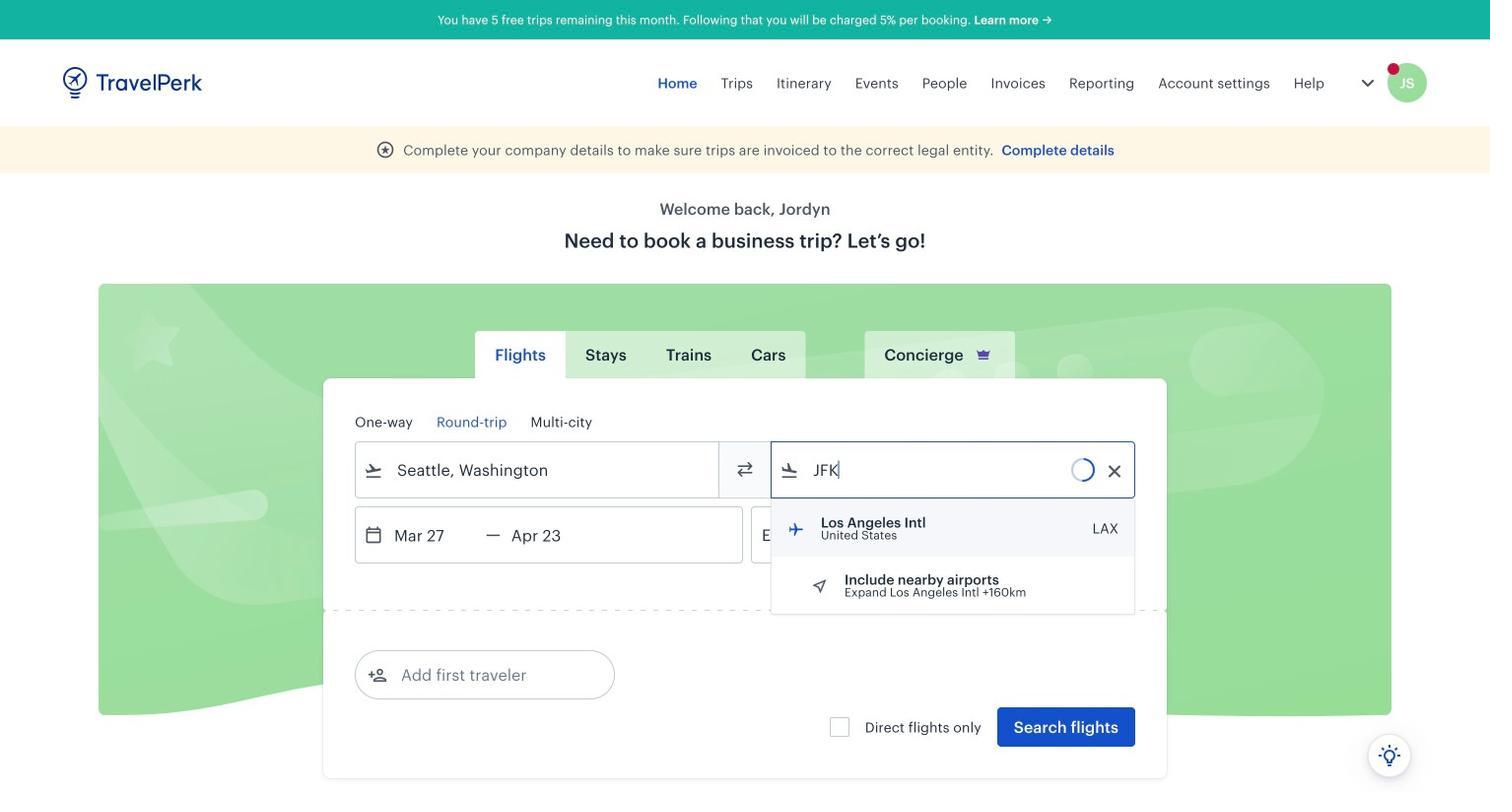 Task type: describe. For each thing, give the bounding box(es) containing it.
Add first traveler search field
[[387, 659, 592, 691]]



Task type: locate. For each thing, give the bounding box(es) containing it.
From search field
[[383, 454, 693, 486]]

To search field
[[799, 454, 1109, 486]]

Return text field
[[501, 508, 603, 563]]

Depart text field
[[383, 508, 486, 563]]



